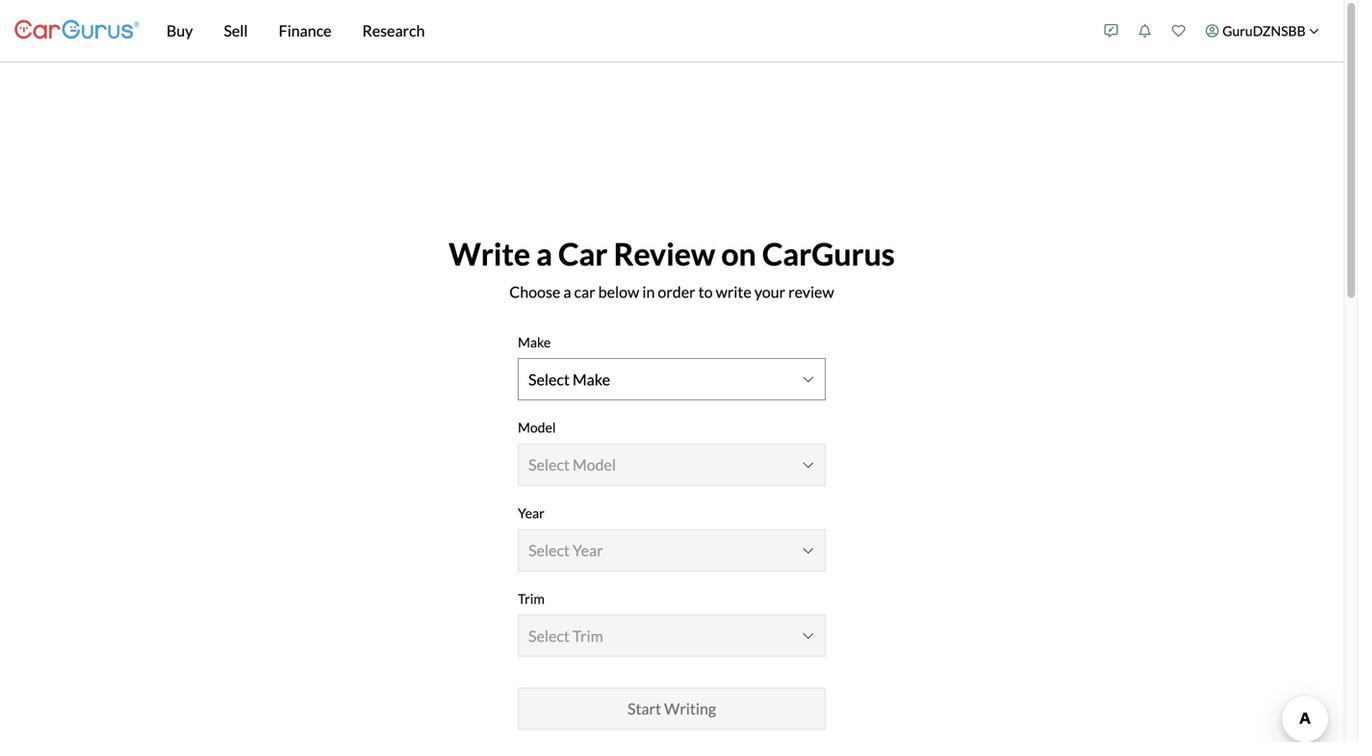 Task type: vqa. For each thing, say whether or not it's contained in the screenshot.
CarGurus Logo Homepage Link
yes



Task type: describe. For each thing, give the bounding box(es) containing it.
finance button
[[263, 0, 347, 62]]

research
[[362, 21, 425, 40]]

car
[[558, 235, 608, 272]]

open notifications image
[[1139, 24, 1152, 38]]

make
[[518, 334, 551, 350]]

review
[[614, 235, 715, 272]]

user icon image
[[1206, 24, 1219, 38]]

cargurus logo homepage link link
[[14, 3, 140, 58]]

writing
[[664, 700, 716, 718]]

write
[[449, 235, 530, 272]]

sell
[[224, 21, 248, 40]]

chevron down image
[[1309, 26, 1319, 36]]

model
[[518, 419, 556, 436]]

to
[[699, 282, 713, 301]]

gurudznsbb button
[[1196, 4, 1330, 58]]

review
[[789, 282, 834, 301]]

add a car review image
[[1105, 24, 1118, 38]]

write a car review on cargurus
[[449, 235, 895, 272]]

trim
[[518, 590, 545, 607]]

a for choose
[[564, 282, 571, 301]]

cargurus
[[762, 235, 895, 272]]

your
[[755, 282, 786, 301]]

gurudznsbb menu item
[[1196, 4, 1330, 58]]

below
[[598, 282, 639, 301]]



Task type: locate. For each thing, give the bounding box(es) containing it.
finance
[[279, 21, 332, 40]]

gurudznsbb menu
[[1095, 4, 1330, 58]]

choose a car below in order to write your review
[[510, 282, 834, 301]]

research button
[[347, 0, 440, 62]]

order
[[658, 282, 696, 301]]

in
[[642, 282, 655, 301]]

1 horizontal spatial a
[[564, 282, 571, 301]]

1 vertical spatial a
[[564, 282, 571, 301]]

start writing
[[628, 700, 716, 718]]

0 horizontal spatial a
[[536, 235, 552, 272]]

buy button
[[151, 0, 208, 62]]

menu bar
[[140, 0, 1095, 62]]

on
[[721, 235, 756, 272]]

cargurus logo homepage link image
[[14, 3, 140, 58]]

sell button
[[208, 0, 263, 62]]

a for write
[[536, 235, 552, 272]]

start
[[628, 700, 661, 718]]

car
[[574, 282, 596, 301]]

0 vertical spatial a
[[536, 235, 552, 272]]

menu bar containing buy
[[140, 0, 1095, 62]]

choose
[[510, 282, 561, 301]]

gurudznsbb
[[1223, 23, 1306, 39]]

start writing button
[[518, 688, 826, 730]]

buy
[[167, 21, 193, 40]]

write
[[716, 282, 752, 301]]

year
[[518, 505, 545, 521]]

a
[[536, 235, 552, 272], [564, 282, 571, 301]]

saved cars image
[[1172, 24, 1186, 38]]



